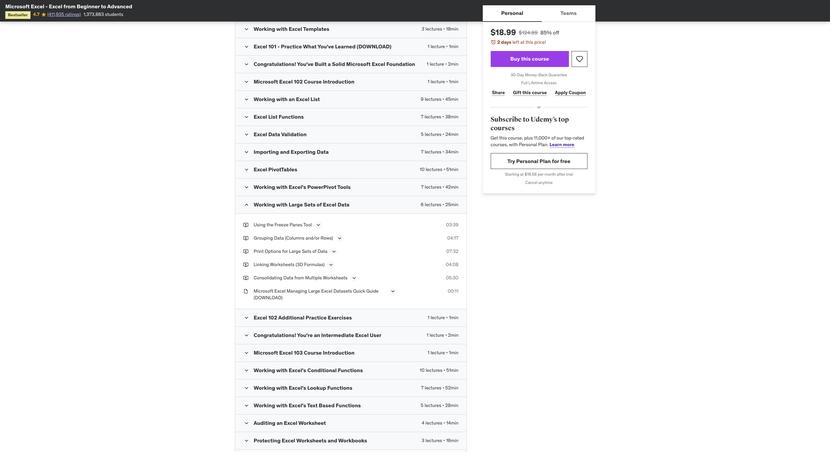 Task type: locate. For each thing, give the bounding box(es) containing it.
4 small image from the top
[[243, 184, 250, 191]]

solid
[[332, 61, 345, 67]]

2 congratulations! from the top
[[254, 332, 296, 339]]

excel's left the text on the left bottom
[[289, 402, 306, 409]]

1 vertical spatial course
[[304, 350, 322, 356]]

excel left user
[[356, 332, 369, 339]]

2min
[[448, 61, 459, 67], [448, 332, 459, 338]]

this down the $124.99 in the top right of the page
[[526, 39, 534, 45]]

show lecture description image down 'rows)'
[[331, 248, 338, 255]]

with for working with excel templates
[[277, 26, 288, 32]]

2 small image from the top
[[243, 149, 250, 156]]

0 vertical spatial 10
[[420, 166, 425, 172]]

1 vertical spatial 10 lectures • 51min
[[420, 368, 459, 373]]

personal up $18.99
[[502, 10, 524, 16]]

lifetime
[[529, 80, 544, 85]]

2 51min from the top
[[447, 368, 459, 373]]

1 lecture • 2min for congratulations! you're an intermediate excel user
[[427, 332, 459, 338]]

learn more link
[[550, 142, 575, 148]]

xsmall image for using
[[243, 222, 249, 228]]

worksheets up datasets
[[323, 275, 348, 281]]

course down lifetime
[[532, 89, 547, 95]]

congratulations!
[[254, 61, 296, 67], [254, 332, 296, 339]]

microsoft right solid
[[347, 61, 371, 67]]

course right the 103
[[304, 350, 322, 356]]

2 2min from the top
[[448, 332, 459, 338]]

0 vertical spatial 5
[[421, 131, 424, 137]]

excel up working with an excel list
[[279, 78, 293, 85]]

1 horizontal spatial list
[[311, 96, 320, 102]]

(download) right learned
[[357, 43, 392, 50]]

lectures down the 9 lectures • 45min
[[425, 114, 442, 120]]

0 vertical spatial 51min
[[447, 166, 459, 172]]

6 working from the top
[[254, 385, 275, 391]]

3 working from the top
[[254, 184, 275, 190]]

working for working with excel's powerpivot tools
[[254, 184, 275, 190]]

51min for excel pivottables
[[447, 166, 459, 172]]

2 introduction from the top
[[323, 350, 355, 356]]

(columns
[[285, 235, 305, 241]]

3 7 from the top
[[421, 184, 424, 190]]

learn
[[550, 142, 562, 148]]

with for working with an excel list
[[277, 96, 288, 102]]

0 vertical spatial 102
[[294, 78, 303, 85]]

text
[[307, 402, 318, 409]]

1 vertical spatial 2min
[[448, 332, 459, 338]]

course
[[304, 78, 322, 85], [304, 350, 322, 356]]

0 vertical spatial xsmall image
[[243, 248, 249, 255]]

0 vertical spatial practice
[[281, 43, 302, 50]]

data down linking worksheets (3d formulas)
[[284, 275, 294, 281]]

2 vertical spatial personal
[[517, 158, 539, 164]]

and/or
[[306, 235, 320, 241]]

apply coupon
[[555, 89, 586, 95]]

• for working with excel's text based functions
[[443, 403, 445, 409]]

0 horizontal spatial from
[[64, 3, 76, 10]]

1 vertical spatial practice
[[306, 314, 327, 321]]

2 xsmall image from the top
[[243, 262, 249, 268]]

2 course from the top
[[532, 89, 547, 95]]

lecture for excel 102 additional practice exercises
[[431, 315, 445, 321]]

3 lectures • 18min
[[422, 26, 459, 32]]

1 vertical spatial show lecture description image
[[390, 288, 397, 295]]

1 vertical spatial introduction
[[323, 350, 355, 356]]

show lecture description image right tool
[[315, 222, 322, 229]]

12 small image from the top
[[243, 403, 250, 409]]

tab list
[[483, 5, 596, 22]]

pivottables
[[269, 166, 298, 173]]

lectures right 6 on the top right of the page
[[425, 202, 442, 208]]

congratulations! for congratulations! you've built a solid microsoft excel foundation
[[254, 61, 296, 67]]

with up auditing an excel worksheet at the bottom
[[277, 402, 288, 409]]

of for our
[[552, 135, 556, 141]]

small image
[[243, 79, 250, 85], [243, 149, 250, 156], [243, 166, 250, 173], [243, 184, 250, 191], [243, 315, 250, 321], [243, 420, 250, 427], [243, 438, 250, 444]]

- for excel
[[46, 3, 48, 10]]

small image for microsoft excel 103 course introduction
[[243, 350, 250, 357]]

1 10 lectures • 51min from the top
[[420, 166, 459, 172]]

0 horizontal spatial for
[[282, 248, 288, 254]]

introduction down intermediate
[[323, 350, 355, 356]]

show lecture description image
[[337, 235, 343, 242], [390, 288, 397, 295]]

1 1 lecture • 1min from the top
[[428, 43, 459, 49]]

excel up importing
[[254, 131, 267, 138]]

show lecture description image right 'rows)'
[[337, 235, 343, 242]]

trial
[[567, 172, 574, 177]]

small image for working with excel's lookup functions
[[243, 385, 250, 392]]

0 vertical spatial of
[[552, 135, 556, 141]]

1 horizontal spatial show lecture description image
[[390, 288, 397, 295]]

to left udemy's
[[523, 115, 530, 124]]

to
[[101, 3, 106, 10], [523, 115, 530, 124]]

you've left built
[[297, 61, 314, 67]]

3 1 lecture • 1min from the top
[[428, 315, 459, 321]]

2 vertical spatial xsmall image
[[243, 275, 249, 281]]

52min
[[446, 385, 459, 391]]

1 vertical spatial personal
[[519, 142, 538, 148]]

4 working from the top
[[254, 201, 275, 208]]

list up excel data validation
[[269, 113, 278, 120]]

8 small image from the top
[[243, 332, 250, 339]]

0 horizontal spatial practice
[[281, 43, 302, 50]]

plan.
[[539, 142, 549, 148]]

show lecture description image
[[315, 222, 322, 229], [331, 248, 338, 255], [328, 262, 335, 268], [351, 275, 358, 282]]

28min
[[446, 403, 459, 409]]

1min for excel 102 additional practice exercises
[[449, 315, 459, 321]]

2 1 lecture • 1min from the top
[[428, 79, 459, 85]]

38min
[[446, 114, 459, 120]]

2 vertical spatial xsmall image
[[243, 288, 249, 295]]

working for working with excel's lookup functions
[[254, 385, 275, 391]]

excel left datasets
[[322, 288, 333, 294]]

1 2min from the top
[[448, 61, 459, 67]]

microsoft
[[5, 3, 30, 10], [347, 61, 371, 67], [254, 78, 278, 85], [254, 288, 274, 294], [254, 350, 278, 356]]

for left free
[[552, 158, 560, 164]]

lectures up 5 lectures • 28min
[[425, 385, 442, 391]]

or
[[538, 105, 541, 110]]

• for working with excel templates
[[444, 26, 445, 32]]

teams button
[[542, 5, 596, 21]]

this inside buy this course "button"
[[522, 55, 531, 62]]

1 horizontal spatial from
[[295, 275, 304, 281]]

functions up "based"
[[328, 385, 353, 391]]

large down (columns
[[289, 248, 301, 254]]

1 horizontal spatial -
[[278, 43, 280, 50]]

0 vertical spatial -
[[46, 3, 48, 10]]

6 small image from the top
[[243, 420, 250, 427]]

small image
[[243, 26, 250, 32], [243, 43, 250, 50], [243, 61, 250, 68], [243, 96, 250, 103], [243, 114, 250, 120], [243, 131, 250, 138], [243, 202, 250, 208], [243, 332, 250, 339], [243, 350, 250, 357], [243, 368, 250, 374], [243, 385, 250, 392], [243, 403, 250, 409]]

working with excel's text based functions
[[254, 402, 361, 409]]

protecting excel worksheets and workbooks
[[254, 438, 367, 444]]

$18.99 $124.99 85% off
[[491, 27, 560, 37]]

04:08
[[446, 262, 459, 268]]

per
[[538, 172, 544, 177]]

4 7 from the top
[[421, 385, 424, 391]]

5 small image from the top
[[243, 315, 250, 321]]

data down 'rows)'
[[318, 248, 328, 254]]

lectures down 7 lectures • 34min
[[426, 166, 443, 172]]

lectures left 16min on the bottom right of the page
[[426, 438, 443, 444]]

at right left
[[521, 39, 525, 45]]

and
[[280, 149, 290, 155], [328, 438, 337, 444]]

with up 101
[[277, 26, 288, 32]]

1 working from the top
[[254, 26, 275, 32]]

1 horizontal spatial 102
[[294, 78, 303, 85]]

1 1 lecture • 2min from the top
[[427, 61, 459, 67]]

2 10 from the top
[[420, 368, 425, 373]]

xsmall image left grouping on the bottom of the page
[[243, 235, 249, 242]]

4 small image from the top
[[243, 96, 250, 103]]

user
[[370, 332, 382, 339]]

0 vertical spatial course
[[304, 78, 322, 85]]

small image for excel pivottables
[[243, 166, 250, 173]]

this up "courses,"
[[500, 135, 507, 141]]

(download)
[[357, 43, 392, 50], [254, 295, 283, 301]]

show lecture description image for using the freeze panes tool
[[315, 222, 322, 229]]

7 small image from the top
[[243, 202, 250, 208]]

data down excel list functions
[[269, 131, 280, 138]]

microsoft down consolidating
[[254, 288, 274, 294]]

gift this course
[[513, 89, 547, 95]]

an right "auditing"
[[277, 420, 283, 427]]

3 1min from the top
[[449, 315, 459, 321]]

3 xsmall image from the top
[[243, 288, 249, 295]]

0 horizontal spatial an
[[277, 420, 283, 427]]

2 working from the top
[[254, 96, 275, 102]]

2 vertical spatial an
[[277, 420, 283, 427]]

10 up 7 lectures • 52min
[[420, 368, 425, 373]]

print options for large sets of data
[[254, 248, 328, 254]]

1 course from the top
[[304, 78, 322, 85]]

practice for exercises
[[306, 314, 327, 321]]

7 up 6 on the top right of the page
[[421, 184, 424, 190]]

1 1min from the top
[[449, 43, 459, 49]]

microsoft inside microsoft excel managing large excel datasets quick guide (download)
[[254, 288, 274, 294]]

- right 101
[[278, 43, 280, 50]]

11 small image from the top
[[243, 385, 250, 392]]

7 down the 9
[[421, 114, 424, 120]]

1 vertical spatial at
[[521, 172, 524, 177]]

3 small image from the top
[[243, 61, 250, 68]]

a
[[328, 61, 331, 67]]

1 51min from the top
[[447, 166, 459, 172]]

1 10 from the top
[[420, 166, 425, 172]]

sets down working with excel's powerpivot tools
[[304, 201, 316, 208]]

and left workbooks
[[328, 438, 337, 444]]

1 vertical spatial congratulations!
[[254, 332, 296, 339]]

2min for congratulations! you're an intermediate excel user
[[448, 332, 459, 338]]

2 10 lectures • 51min from the top
[[420, 368, 459, 373]]

2
[[498, 39, 500, 45]]

of
[[552, 135, 556, 141], [317, 201, 322, 208], [313, 248, 317, 254]]

gift
[[513, 89, 522, 95]]

0 vertical spatial introduction
[[323, 78, 355, 85]]

lectures for protecting excel worksheets and workbooks
[[426, 438, 443, 444]]

3
[[422, 26, 425, 32], [422, 438, 425, 444]]

1 vertical spatial from
[[295, 275, 304, 281]]

1 xsmall image from the top
[[243, 248, 249, 255]]

of up the formulas)
[[313, 248, 317, 254]]

practice up congratulations! you're an intermediate excel user
[[306, 314, 327, 321]]

• for protecting excel worksheets and workbooks
[[444, 438, 445, 444]]

• for working with excel's lookup functions
[[443, 385, 445, 391]]

show lecture description image right the formulas)
[[328, 262, 335, 268]]

small image for excel 102 additional practice exercises
[[243, 315, 250, 321]]

2 xsmall image from the top
[[243, 235, 249, 242]]

lectures down 5 lectures • 24min
[[425, 149, 442, 155]]

1 vertical spatial to
[[523, 115, 530, 124]]

0 vertical spatial congratulations!
[[254, 61, 296, 67]]

working with excel's lookup functions
[[254, 385, 353, 391]]

7 small image from the top
[[243, 438, 250, 444]]

3 excel's from the top
[[289, 385, 306, 391]]

10 down 7 lectures • 34min
[[420, 166, 425, 172]]

courses,
[[491, 142, 508, 148]]

-
[[46, 3, 48, 10], [278, 43, 280, 50]]

linking worksheets (3d formulas)
[[254, 262, 325, 268]]

0 vertical spatial 2min
[[448, 61, 459, 67]]

0 horizontal spatial show lecture description image
[[337, 235, 343, 242]]

1 vertical spatial -
[[278, 43, 280, 50]]

1 vertical spatial an
[[314, 332, 320, 339]]

• for microsoft excel 103 course introduction
[[447, 350, 448, 356]]

lectures down 7 lectures • 52min
[[425, 403, 442, 409]]

4 excel's from the top
[[289, 402, 306, 409]]

get
[[491, 135, 499, 141]]

1 course from the top
[[532, 55, 550, 62]]

(download) inside microsoft excel managing large excel datasets quick guide (download)
[[254, 295, 283, 301]]

0 horizontal spatial list
[[269, 113, 278, 120]]

10 lectures • 51min down 7 lectures • 34min
[[420, 166, 459, 172]]

0 vertical spatial xsmall image
[[243, 222, 249, 228]]

6 small image from the top
[[243, 131, 250, 138]]

1 lecture • 1min for microsoft excel 102 course introduction
[[428, 79, 459, 85]]

with up freeze
[[277, 201, 288, 208]]

congratulations! down 101
[[254, 61, 296, 67]]

1min for excel 101 - practice what you've learned (download)
[[449, 43, 459, 49]]

0 vertical spatial an
[[289, 96, 295, 102]]

show lecture description image right guide
[[390, 288, 397, 295]]

• for working with an excel list
[[443, 96, 445, 102]]

small image for congratulations! you're an intermediate excel user
[[243, 332, 250, 339]]

1 lecture • 2min
[[427, 61, 459, 67], [427, 332, 459, 338]]

from up ratings)
[[64, 3, 76, 10]]

1 horizontal spatial to
[[523, 115, 530, 124]]

5 working from the top
[[254, 367, 275, 374]]

an right you're
[[314, 332, 320, 339]]

0 vertical spatial 3
[[422, 26, 425, 32]]

functions right "based"
[[336, 402, 361, 409]]

2 1min from the top
[[449, 79, 459, 85]]

course down built
[[304, 78, 322, 85]]

51min up 52min in the bottom right of the page
[[447, 368, 459, 373]]

2 excel's from the top
[[289, 367, 306, 374]]

3 xsmall image from the top
[[243, 275, 249, 281]]

2 7 from the top
[[421, 149, 424, 155]]

large inside microsoft excel managing large excel datasets quick guide (download)
[[309, 288, 320, 294]]

3 small image from the top
[[243, 166, 250, 173]]

large for for
[[289, 248, 301, 254]]

0 vertical spatial worksheets
[[270, 262, 295, 268]]

this right gift
[[523, 89, 531, 95]]

0 vertical spatial at
[[521, 39, 525, 45]]

an
[[289, 96, 295, 102], [314, 332, 320, 339], [277, 420, 283, 427]]

1 3 from the top
[[422, 26, 425, 32]]

1,373,883 students
[[84, 11, 123, 17]]

1 for congratulations! you've built a solid microsoft excel foundation
[[427, 61, 429, 67]]

this inside get this course, plus 11,000+ of our top-rated courses, with personal plan.
[[500, 135, 507, 141]]

you've right what
[[318, 43, 334, 50]]

9 small image from the top
[[243, 350, 250, 357]]

lectures for working with an excel list
[[425, 96, 442, 102]]

gift this course link
[[512, 86, 549, 99]]

1 horizontal spatial practice
[[306, 314, 327, 321]]

1 horizontal spatial an
[[289, 96, 295, 102]]

lecture for excel 101 - practice what you've learned (download)
[[431, 43, 445, 49]]

microsoft excel - excel from beginner to advanced
[[5, 3, 132, 10]]

2 small image from the top
[[243, 43, 250, 50]]

1 for microsoft excel 102 course introduction
[[428, 79, 430, 85]]

small image for microsoft excel 102 course introduction
[[243, 79, 250, 85]]

xsmall image
[[243, 222, 249, 228], [243, 235, 249, 242], [243, 275, 249, 281]]

0 horizontal spatial to
[[101, 3, 106, 10]]

beginner
[[77, 3, 100, 10]]

wishlist image
[[576, 55, 584, 63]]

lectures up 6 lectures • 25min
[[425, 184, 442, 190]]

10 lectures • 51min
[[420, 166, 459, 172], [420, 368, 459, 373]]

0 horizontal spatial (download)
[[254, 295, 283, 301]]

1 horizontal spatial you've
[[318, 43, 334, 50]]

3 down 4
[[422, 438, 425, 444]]

5 up 4
[[421, 403, 424, 409]]

small image for working with excel's conditional functions
[[243, 368, 250, 374]]

course for 102
[[304, 78, 322, 85]]

1 vertical spatial 51min
[[447, 368, 459, 373]]

1 small image from the top
[[243, 26, 250, 32]]

• for excel data validation
[[443, 131, 445, 137]]

sets down and/or
[[302, 248, 312, 254]]

grouping data (columns and/or rows)
[[254, 235, 333, 241]]

1 small image from the top
[[243, 79, 250, 85]]

1 vertical spatial worksheets
[[323, 275, 348, 281]]

show lecture description image up quick at bottom left
[[351, 275, 358, 282]]

2 horizontal spatial an
[[314, 332, 320, 339]]

of down powerpivot
[[317, 201, 322, 208]]

0 vertical spatial and
[[280, 149, 290, 155]]

0 vertical spatial show lecture description image
[[337, 235, 343, 242]]

with up working with excel's text based functions on the left of the page
[[277, 385, 288, 391]]

plus
[[525, 135, 533, 141]]

practice
[[281, 43, 302, 50], [306, 314, 327, 321]]

small image for working with excel templates
[[243, 26, 250, 32]]

of left our
[[552, 135, 556, 141]]

0 vertical spatial course
[[532, 55, 550, 62]]

large
[[289, 201, 303, 208], [289, 248, 301, 254], [309, 288, 320, 294]]

5 lectures • 28min
[[421, 403, 459, 409]]

0 vertical spatial list
[[311, 96, 320, 102]]

working with excel's conditional functions
[[254, 367, 363, 374]]

xsmall image for microsoft
[[243, 288, 249, 295]]

10 lectures • 51min up 7 lectures • 52min
[[420, 368, 459, 373]]

0 horizontal spatial and
[[280, 149, 290, 155]]

2 course from the top
[[304, 350, 322, 356]]

excel down powerpivot
[[323, 201, 337, 208]]

from down (3d
[[295, 275, 304, 281]]

lectures right 4
[[426, 420, 443, 426]]

an down microsoft excel 102 course introduction
[[289, 96, 295, 102]]

1 introduction from the top
[[323, 78, 355, 85]]

0 vertical spatial personal
[[502, 10, 524, 16]]

worksheets down the worksheet
[[297, 438, 327, 444]]

2 1 lecture • 2min from the top
[[427, 332, 459, 338]]

1 vertical spatial xsmall image
[[243, 235, 249, 242]]

1 vertical spatial you've
[[297, 61, 314, 67]]

1 7 from the top
[[421, 114, 424, 120]]

10
[[420, 166, 425, 172], [420, 368, 425, 373]]

1 congratulations! from the top
[[254, 61, 296, 67]]

list
[[311, 96, 320, 102], [269, 113, 278, 120]]

small image for congratulations! you've built a solid microsoft excel foundation
[[243, 61, 250, 68]]

1 horizontal spatial and
[[328, 438, 337, 444]]

this inside gift this course link
[[523, 89, 531, 95]]

course inside "button"
[[532, 55, 550, 62]]

small image for excel list functions
[[243, 114, 250, 120]]

microsoft excel managing large excel datasets quick guide (download)
[[254, 288, 379, 301]]

10 for working with excel's conditional functions
[[420, 368, 425, 373]]

7 lectures • 42min
[[421, 184, 459, 190]]

0 vertical spatial 10 lectures • 51min
[[420, 166, 459, 172]]

personal inside get this course, plus 11,000+ of our top-rated courses, with personal plan.
[[519, 142, 538, 148]]

for right the "options"
[[282, 248, 288, 254]]

importing
[[254, 149, 279, 155]]

7 working from the top
[[254, 402, 275, 409]]

course up back
[[532, 55, 550, 62]]

- for practice
[[278, 43, 280, 50]]

congratulations! down additional
[[254, 332, 296, 339]]

103
[[294, 350, 303, 356]]

4 1 lecture • 1min from the top
[[428, 350, 459, 356]]

with down course,
[[510, 142, 518, 148]]

1 vertical spatial xsmall image
[[243, 262, 249, 268]]

xsmall image left consolidating
[[243, 275, 249, 281]]

excel's up working with large sets of excel data
[[289, 184, 306, 190]]

1 vertical spatial 5
[[421, 403, 424, 409]]

1 lecture • 1min
[[428, 43, 459, 49], [428, 79, 459, 85], [428, 315, 459, 321], [428, 350, 459, 356]]

data down tools
[[338, 201, 350, 208]]

1 vertical spatial 10
[[420, 368, 425, 373]]

5 small image from the top
[[243, 114, 250, 120]]

microsoft left the 103
[[254, 350, 278, 356]]

with up excel list functions
[[277, 96, 288, 102]]

1 lecture • 1min for microsoft excel 103 course introduction
[[428, 350, 459, 356]]

10 for excel pivottables
[[420, 166, 425, 172]]

excel's down the 103
[[289, 367, 306, 374]]

0 vertical spatial 1 lecture • 2min
[[427, 61, 459, 67]]

2 vertical spatial of
[[313, 248, 317, 254]]

show lecture description image for grouping data (columns and/or rows)
[[337, 235, 343, 242]]

7 for working with excel's powerpivot tools
[[421, 184, 424, 190]]

1 vertical spatial 1 lecture • 2min
[[427, 332, 459, 338]]

linking
[[254, 262, 269, 268]]

0 horizontal spatial -
[[46, 3, 48, 10]]

of inside get this course, plus 11,000+ of our top-rated courses, with personal plan.
[[552, 135, 556, 141]]

2 3 from the top
[[422, 438, 425, 444]]

xsmall image for consolidating
[[243, 275, 249, 281]]

4 1min from the top
[[449, 350, 459, 356]]

51min
[[447, 166, 459, 172], [447, 368, 459, 373]]

1 vertical spatial course
[[532, 89, 547, 95]]

1 vertical spatial 102
[[269, 314, 277, 321]]

3 lectures • 16min
[[422, 438, 459, 444]]

with down pivottables
[[277, 184, 288, 190]]

exporting
[[291, 149, 316, 155]]

0 vertical spatial large
[[289, 201, 303, 208]]

1 vertical spatial large
[[289, 248, 301, 254]]

personal down plus
[[519, 142, 538, 148]]

working with excel templates
[[254, 26, 330, 32]]

• for congratulations! you're an intermediate excel user
[[446, 332, 447, 338]]

congratulations! for congratulations! you're an intermediate excel user
[[254, 332, 296, 339]]

0 vertical spatial (download)
[[357, 43, 392, 50]]

1 xsmall image from the top
[[243, 222, 249, 228]]

month
[[545, 172, 556, 177]]

buy this course button
[[491, 51, 569, 67]]

coupon
[[569, 89, 586, 95]]

using the freeze panes tool
[[254, 222, 312, 228]]

3 for working with excel templates
[[422, 26, 425, 32]]

with for working with excel's powerpivot tools
[[277, 184, 288, 190]]

2 vertical spatial large
[[309, 288, 320, 294]]

1 excel's from the top
[[289, 184, 306, 190]]

(download) down consolidating
[[254, 295, 283, 301]]

7 up 5 lectures • 28min
[[421, 385, 424, 391]]

07:32
[[447, 248, 459, 254]]

tools
[[338, 184, 351, 190]]

at left $16.58
[[521, 172, 524, 177]]

for
[[552, 158, 560, 164], [282, 248, 288, 254]]

lectures for working with excel's powerpivot tools
[[425, 184, 442, 190]]

0 vertical spatial you've
[[318, 43, 334, 50]]

guarantee
[[549, 72, 568, 77]]

- up "(411,935"
[[46, 3, 48, 10]]

• for excel pivottables
[[444, 166, 446, 172]]

data
[[269, 131, 280, 138], [317, 149, 329, 155], [338, 201, 350, 208], [274, 235, 284, 241], [318, 248, 328, 254], [284, 275, 294, 281]]

xsmall image
[[243, 248, 249, 255], [243, 262, 249, 268], [243, 288, 249, 295]]

51min up 42min
[[447, 166, 459, 172]]

1 vertical spatial (download)
[[254, 295, 283, 301]]

1 vertical spatial 3
[[422, 438, 425, 444]]

subscribe
[[491, 115, 522, 124]]

1 horizontal spatial for
[[552, 158, 560, 164]]

10 small image from the top
[[243, 368, 250, 374]]



Task type: describe. For each thing, give the bounding box(es) containing it.
small image for excel data validation
[[243, 131, 250, 138]]

9
[[421, 96, 424, 102]]

lectures for working with large sets of excel data
[[425, 202, 442, 208]]

excel data validation
[[254, 131, 307, 138]]

1 vertical spatial and
[[328, 438, 337, 444]]

(411,935 ratings)
[[47, 11, 81, 17]]

day
[[518, 72, 525, 77]]

excel down auditing an excel worksheet at the bottom
[[282, 438, 295, 444]]

congratulations! you're an intermediate excel user
[[254, 332, 382, 339]]

45min
[[446, 96, 459, 102]]

$16.58
[[525, 172, 537, 177]]

this for get
[[500, 135, 507, 141]]

personal inside 'button'
[[502, 10, 524, 16]]

this for buy
[[522, 55, 531, 62]]

excel left the 103
[[279, 350, 293, 356]]

7 for excel list functions
[[421, 114, 424, 120]]

rows)
[[321, 235, 333, 241]]

• for importing and exporting data
[[443, 149, 445, 155]]

1 vertical spatial of
[[317, 201, 322, 208]]

lectures for importing and exporting data
[[425, 149, 442, 155]]

starting at $16.58 per month after trial cancel anytime
[[505, 172, 574, 185]]

$18.99
[[491, 27, 516, 37]]

buy this course
[[511, 55, 550, 62]]

excel left foundation at the top
[[372, 61, 386, 67]]

1 for congratulations! you're an intermediate excel user
[[427, 332, 429, 338]]

excel's for lookup
[[289, 385, 306, 391]]

• for congratulations! you've built a solid microsoft excel foundation
[[446, 61, 447, 67]]

functions up validation at the top left of page
[[279, 113, 304, 120]]

9 lectures • 45min
[[421, 96, 459, 102]]

built
[[315, 61, 327, 67]]

small image for working with excel's text based functions
[[243, 403, 250, 409]]

show lecture description image for linking worksheets (3d formulas)
[[328, 262, 335, 268]]

51min for working with excel's conditional functions
[[447, 368, 459, 373]]

days
[[501, 39, 512, 45]]

• for working with large sets of excel data
[[443, 202, 445, 208]]

2 days left at this price!
[[498, 39, 546, 45]]

00:11
[[448, 288, 459, 294]]

try personal plan for free
[[508, 158, 571, 164]]

$124.99
[[519, 29, 538, 36]]

excel's for text
[[289, 402, 306, 409]]

excel up "(411,935"
[[49, 3, 62, 10]]

microsoft for microsoft excel 103 course introduction
[[254, 350, 278, 356]]

show lecture description image for print options for large sets of data
[[331, 248, 338, 255]]

multiple
[[305, 275, 322, 281]]

small image for working with an excel list
[[243, 96, 250, 103]]

5 for excel data validation
[[421, 131, 424, 137]]

24min
[[446, 131, 459, 137]]

to inside the subscribe to udemy's top courses
[[523, 115, 530, 124]]

freeze
[[275, 222, 289, 228]]

using
[[254, 222, 266, 228]]

7 for working with excel's lookup functions
[[421, 385, 424, 391]]

share
[[492, 89, 505, 95]]

7 lectures • 38min
[[421, 114, 459, 120]]

with for working with excel's lookup functions
[[277, 385, 288, 391]]

1min for microsoft excel 102 course introduction
[[449, 79, 459, 85]]

18min
[[447, 26, 459, 32]]

tab list containing personal
[[483, 5, 596, 22]]

working for working with excel's conditional functions
[[254, 367, 275, 374]]

get this course, plus 11,000+ of our top-rated courses, with personal plan.
[[491, 135, 585, 148]]

anytime
[[539, 180, 553, 185]]

course for gift this course
[[532, 89, 547, 95]]

this for gift
[[523, 89, 531, 95]]

1 lecture • 2min for congratulations! you've built a solid microsoft excel foundation
[[427, 61, 459, 67]]

with for working with excel's text based functions
[[277, 402, 288, 409]]

apply
[[555, 89, 568, 95]]

price!
[[535, 39, 546, 45]]

• for excel 101 - practice what you've learned (download)
[[447, 43, 448, 49]]

1 for excel 102 additional practice exercises
[[428, 315, 430, 321]]

money-
[[526, 72, 539, 77]]

intermediate
[[322, 332, 354, 339]]

print
[[254, 248, 264, 254]]

excel left additional
[[254, 314, 267, 321]]

small image for importing and exporting data
[[243, 149, 250, 156]]

working for working with excel templates
[[254, 26, 275, 32]]

back
[[539, 72, 548, 77]]

try
[[508, 158, 516, 164]]

microsoft excel 102 course introduction
[[254, 78, 355, 85]]

small image for working with excel's powerpivot tools
[[243, 184, 250, 191]]

udemy's
[[531, 115, 558, 124]]

apply coupon button
[[554, 86, 588, 99]]

small image for excel 101 - practice what you've learned (download)
[[243, 43, 250, 50]]

10 lectures • 51min for excel pivottables
[[420, 166, 459, 172]]

powerpivot
[[308, 184, 337, 190]]

try personal plan for free link
[[491, 153, 588, 169]]

lectures for working with excel templates
[[426, 26, 443, 32]]

4.7
[[33, 11, 40, 17]]

show lecture description image for microsoft excel managing large excel datasets quick guide (download)
[[390, 288, 397, 295]]

with inside get this course, plus 11,000+ of our top-rated courses, with personal plan.
[[510, 142, 518, 148]]

5 for working with excel's text based functions
[[421, 403, 424, 409]]

0 horizontal spatial 102
[[269, 314, 277, 321]]

large for managing
[[309, 288, 320, 294]]

excel up excel data validation
[[254, 113, 267, 120]]

protecting
[[254, 438, 281, 444]]

excel left templates on the top
[[289, 26, 302, 32]]

functions right conditional
[[338, 367, 363, 374]]

introduction for microsoft excel 102 course introduction
[[323, 78, 355, 85]]

data down freeze
[[274, 235, 284, 241]]

validation
[[281, 131, 307, 138]]

0 vertical spatial from
[[64, 3, 76, 10]]

30-
[[511, 72, 518, 77]]

25min
[[446, 202, 459, 208]]

1 lecture • 1min for excel 101 - practice what you've learned (download)
[[428, 43, 459, 49]]

0 vertical spatial for
[[552, 158, 560, 164]]

more
[[563, 142, 575, 148]]

teams
[[561, 10, 577, 16]]

1 horizontal spatial (download)
[[357, 43, 392, 50]]

personal button
[[483, 5, 542, 21]]

off
[[553, 29, 560, 36]]

xsmall image for linking
[[243, 262, 249, 268]]

1 vertical spatial list
[[269, 113, 278, 120]]

4
[[422, 420, 425, 426]]

working with an excel list
[[254, 96, 320, 102]]

conditional
[[308, 367, 337, 374]]

lectures for working with excel's conditional functions
[[426, 368, 443, 373]]

excel 101 - practice what you've learned (download)
[[254, 43, 392, 50]]

42min
[[446, 184, 459, 190]]

excel down importing
[[254, 166, 267, 173]]

excel 102 additional practice exercises
[[254, 314, 352, 321]]

course,
[[508, 135, 524, 141]]

buy
[[511, 55, 520, 62]]

small image for working with large sets of excel data
[[243, 202, 250, 208]]

alarm image
[[491, 39, 496, 45]]

starting
[[505, 172, 520, 177]]

students
[[105, 11, 123, 17]]

rated
[[574, 135, 585, 141]]

small image for protecting excel worksheets and workbooks
[[243, 438, 250, 444]]

data right exporting
[[317, 149, 329, 155]]

1min for microsoft excel 103 course introduction
[[449, 350, 459, 356]]

introduction for microsoft excel 103 course introduction
[[323, 350, 355, 356]]

the
[[267, 222, 274, 228]]

small image for auditing an excel worksheet
[[243, 420, 250, 427]]

guide
[[367, 288, 379, 294]]

microsoft for microsoft excel managing large excel datasets quick guide (download)
[[254, 288, 274, 294]]

tool
[[304, 222, 312, 228]]

1 vertical spatial for
[[282, 248, 288, 254]]

options
[[265, 248, 281, 254]]

10 lectures • 51min for working with excel's conditional functions
[[420, 368, 459, 373]]

lecture for congratulations! you're an intermediate excel user
[[430, 332, 445, 338]]

1 vertical spatial sets
[[302, 248, 312, 254]]

working for working with excel's text based functions
[[254, 402, 275, 409]]

lookup
[[308, 385, 326, 391]]

1 for excel 101 - practice what you've learned (download)
[[428, 43, 430, 49]]

top-
[[565, 135, 574, 141]]

0 horizontal spatial you've
[[297, 61, 314, 67]]

of for data
[[313, 248, 317, 254]]

course for 103
[[304, 350, 322, 356]]

04:17
[[448, 235, 459, 241]]

4 lectures • 14min
[[422, 420, 459, 426]]

xsmall image for grouping
[[243, 235, 249, 242]]

lecture for microsoft excel 103 course introduction
[[431, 350, 445, 356]]

at inside the starting at $16.58 per month after trial cancel anytime
[[521, 172, 524, 177]]

• for excel list functions
[[443, 114, 445, 120]]

importing and exporting data
[[254, 149, 329, 155]]

with for working with large sets of excel data
[[277, 201, 288, 208]]

excel up "4.7"
[[31, 3, 44, 10]]

bestseller
[[8, 12, 28, 17]]

microsoft for microsoft excel - excel from beginner to advanced
[[5, 3, 30, 10]]

excel left 101
[[254, 43, 267, 50]]

excel's for conditional
[[289, 367, 306, 374]]

after
[[557, 172, 566, 177]]

1,373,883
[[84, 11, 104, 17]]

excel list functions
[[254, 113, 304, 120]]

exercises
[[328, 314, 352, 321]]

our
[[557, 135, 564, 141]]

7 lectures • 34min
[[421, 149, 459, 155]]

• for excel 102 additional practice exercises
[[447, 315, 448, 321]]

1 for microsoft excel 103 course introduction
[[428, 350, 430, 356]]

lecture for congratulations! you've built a solid microsoft excel foundation
[[430, 61, 445, 67]]

14min
[[447, 420, 459, 426]]

an for with
[[289, 96, 295, 102]]

2 vertical spatial worksheets
[[297, 438, 327, 444]]

an for you're
[[314, 332, 320, 339]]

• for microsoft excel 102 course introduction
[[447, 79, 448, 85]]

6
[[421, 202, 424, 208]]

• for auditing an excel worksheet
[[444, 420, 446, 426]]

cancel
[[526, 180, 538, 185]]

free
[[561, 158, 571, 164]]

excel left "managing"
[[275, 288, 286, 294]]

03:39
[[446, 222, 459, 228]]

0 vertical spatial sets
[[304, 201, 316, 208]]

panes
[[290, 222, 303, 228]]

1 lecture • 1min for excel 102 additional practice exercises
[[428, 315, 459, 321]]

plan
[[540, 158, 551, 164]]

excel down microsoft excel 102 course introduction
[[296, 96, 310, 102]]

practice for what
[[281, 43, 302, 50]]

lectures for working with excel's lookup functions
[[425, 385, 442, 391]]

excel left the worksheet
[[284, 420, 298, 427]]

working for working with large sets of excel data
[[254, 201, 275, 208]]

0 vertical spatial to
[[101, 3, 106, 10]]

lecture for microsoft excel 102 course introduction
[[431, 79, 445, 85]]

working with large sets of excel data
[[254, 201, 350, 208]]

• for working with excel's powerpivot tools
[[443, 184, 445, 190]]



Task type: vqa. For each thing, say whether or not it's contained in the screenshot.


